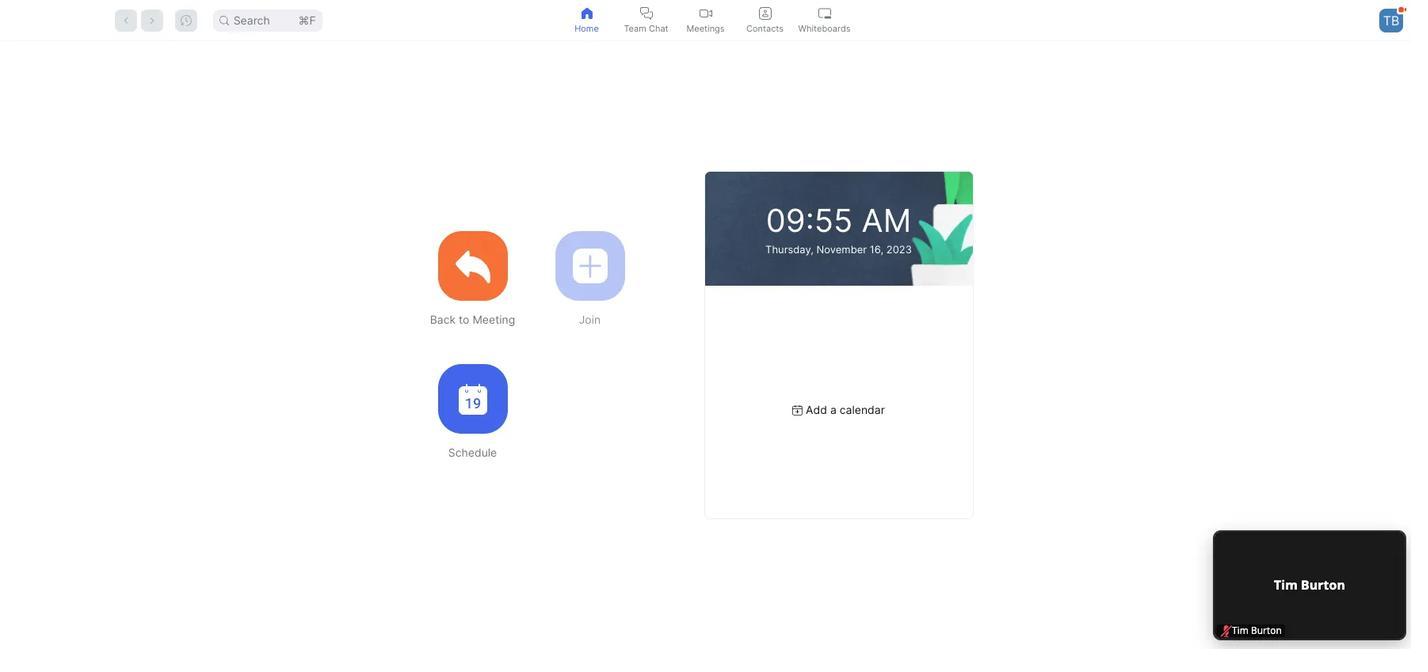 Task type: describe. For each thing, give the bounding box(es) containing it.
meetings button
[[676, 0, 735, 40]]

tab list containing home
[[557, 0, 854, 40]]

home tab panel
[[0, 41, 1411, 650]]

back image
[[455, 249, 490, 284]]

am
[[862, 201, 912, 240]]

whiteboards
[[798, 23, 851, 34]]

calendar
[[840, 403, 885, 417]]

09:55 am thursday, november 16, 2023
[[766, 201, 912, 256]]

a
[[830, 403, 837, 417]]

contacts button
[[735, 0, 795, 40]]

contacts
[[747, 23, 784, 34]]

magnifier image
[[219, 15, 229, 25]]

join
[[579, 313, 601, 327]]

add
[[806, 403, 827, 417]]

to
[[459, 313, 470, 327]]

magnifier image
[[219, 15, 229, 25]]

add a calendar
[[806, 403, 885, 417]]

whiteboards button
[[795, 0, 854, 40]]

schedule image
[[458, 384, 487, 415]]

home
[[575, 23, 599, 34]]

schedule
[[448, 446, 497, 460]]

09:55
[[766, 201, 853, 240]]

team
[[624, 23, 646, 34]]

plus squircle image
[[573, 249, 607, 284]]

team chat button
[[617, 0, 676, 40]]

⌘f
[[298, 13, 316, 27]]

calendar add calendar image
[[793, 405, 803, 416]]

november
[[817, 243, 867, 256]]

thursday,
[[766, 243, 814, 256]]



Task type: locate. For each thing, give the bounding box(es) containing it.
back to meeting
[[430, 313, 515, 327]]

team chat
[[624, 23, 669, 34]]

calendar add calendar image
[[793, 405, 803, 416]]

plus squircle image
[[573, 249, 607, 284]]

back image
[[455, 249, 490, 284]]

2023
[[887, 243, 912, 256]]

in meeting image
[[1399, 5, 1407, 13]]

whiteboard small image
[[818, 7, 831, 19], [818, 7, 831, 19]]

add a calendar link
[[793, 403, 885, 417]]

back
[[430, 313, 456, 327]]

16,
[[870, 243, 884, 256]]

meetings
[[687, 23, 725, 34]]

home small image
[[580, 7, 593, 19], [580, 7, 593, 19]]

team chat image
[[640, 7, 653, 19], [640, 7, 653, 19]]

tb
[[1383, 12, 1400, 28]]

profile contact image
[[759, 7, 771, 19]]

meeting
[[473, 313, 515, 327]]

chat
[[649, 23, 669, 34]]

search
[[234, 13, 270, 27]]

video on image
[[699, 7, 712, 19], [699, 7, 712, 19]]

in meeting image
[[1399, 5, 1407, 13]]

profile contact image
[[759, 7, 771, 19]]

home button
[[557, 0, 617, 40]]

tab list
[[557, 0, 854, 40]]



Task type: vqa. For each thing, say whether or not it's contained in the screenshot.
"team chat" button
yes



